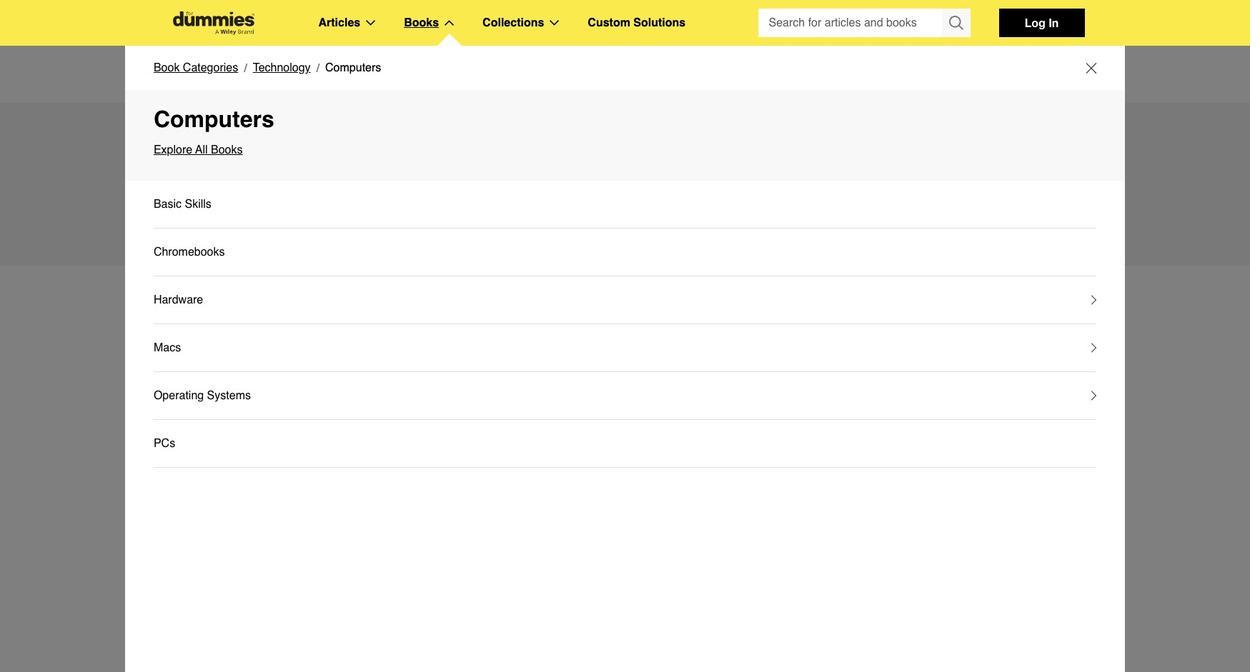 Task type: describe. For each thing, give the bounding box(es) containing it.
1 chromebooks link from the top
[[154, 229, 1097, 277]]

1 basic skills link from the top
[[154, 181, 1097, 229]]

them,
[[322, 210, 351, 223]]

to
[[193, 210, 202, 223]]

in
[[1049, 16, 1059, 29]]

hardware
[[154, 294, 203, 307]]

categories
[[183, 61, 238, 74]]

awesome
[[424, 192, 473, 205]]

logo image
[[166, 11, 261, 35]]

interactive
[[540, 192, 592, 205]]

town
[[264, 192, 288, 205]]

arduino articles
[[166, 132, 442, 174]]

home link
[[166, 65, 196, 84]]

open collections list image
[[550, 20, 559, 26]]

arduino for the arduino link
[[400, 417, 444, 430]]

operating
[[154, 390, 204, 403]]

technology button
[[253, 59, 311, 77]]

hardware link
[[154, 291, 203, 310]]

learn
[[206, 210, 231, 223]]

and
[[715, 192, 735, 205]]

cookie consent banner dialog
[[0, 621, 1251, 673]]

like
[[234, 192, 251, 205]]

technology articles link
[[211, 65, 309, 84]]

2 chromebooks link from the top
[[154, 243, 225, 262]]

systems
[[207, 390, 251, 403]]

results
[[179, 435, 209, 447]]

26
[[166, 435, 177, 447]]

custom solutions link
[[588, 14, 686, 32]]

components.
[[647, 192, 713, 205]]

articles for computers articles
[[382, 68, 419, 81]]

0 horizontal spatial in
[[291, 192, 300, 205]]

operating systems button
[[154, 373, 1097, 420]]

computers articles
[[323, 68, 419, 81]]

pcs
[[154, 438, 175, 450]]

basic
[[154, 198, 182, 211]]

technology for technology
[[253, 61, 311, 74]]

from
[[247, 295, 300, 322]]

open book categories image
[[445, 20, 454, 26]]

book categories button
[[154, 59, 238, 77]]

the
[[400, 210, 416, 223]]

right
[[419, 210, 441, 223]]

place.
[[444, 210, 475, 223]]

articles for arduino articles
[[312, 132, 442, 174]]

custom
[[588, 16, 631, 29]]

open article categories image
[[366, 20, 376, 26]]

you
[[747, 192, 766, 205]]

2 pcs link from the top
[[154, 435, 175, 453]]

open sub-categories image for hardware
[[1092, 295, 1097, 305]]

it may sound like a town in italy, but it's actually an awesome collection of interactive electronic components. and if you want to learn your way around them, you're in the right place.
[[166, 192, 766, 223]]

1 pcs link from the top
[[154, 420, 1097, 468]]

collection
[[476, 192, 524, 205]]

1 horizontal spatial arduino
[[306, 295, 394, 322]]

macs link
[[154, 339, 181, 358]]

book
[[154, 61, 180, 74]]

book categories
[[154, 61, 238, 74]]

articles for technology articles
[[271, 68, 309, 81]]

2 basic skills link from the top
[[154, 195, 212, 214]]

articles from arduino
[[166, 295, 394, 322]]



Task type: vqa. For each thing, say whether or not it's contained in the screenshot.
rightmost the "have"
no



Task type: locate. For each thing, give the bounding box(es) containing it.
chromebooks link
[[154, 229, 1097, 277], [154, 243, 225, 262]]

2 horizontal spatial arduino
[[400, 417, 444, 430]]

electronic
[[595, 192, 644, 205]]

books
[[404, 16, 439, 29]]

open sub-categories image inside operating systems button
[[1092, 391, 1097, 401]]

a
[[255, 192, 261, 205]]

in
[[291, 192, 300, 205], [388, 210, 397, 223]]

filter
[[166, 405, 197, 420]]

0 vertical spatial open sub-categories image
[[1092, 295, 1097, 305]]

arduino link
[[400, 414, 1085, 433]]

of
[[527, 192, 536, 205]]

2 vertical spatial arduino
[[400, 417, 444, 430]]

explore
[[154, 144, 192, 157]]

open sub-categories image
[[1092, 343, 1097, 353]]

computers articles link
[[323, 65, 419, 84]]

basic skills link
[[154, 181, 1097, 229], [154, 195, 212, 214]]

solutions
[[634, 16, 686, 29]]

1 vertical spatial open sub-categories image
[[1092, 391, 1097, 401]]

basic skills
[[154, 198, 212, 211]]

open sub-categories image
[[1092, 295, 1097, 305], [1092, 391, 1097, 401]]

explore all books
[[154, 144, 243, 157]]

way
[[260, 210, 280, 223]]

your
[[234, 210, 256, 223]]

pcs link
[[154, 420, 1097, 468], [154, 435, 175, 453]]

custom solutions
[[588, 16, 686, 29]]

arduino for arduino articles
[[166, 132, 303, 174]]

operating systems link
[[154, 387, 251, 405]]

macs
[[154, 342, 181, 355]]

technology for technology articles
[[211, 68, 269, 81]]

chromebooks link down electronic at top
[[154, 229, 1097, 277]]

operating systems
[[154, 390, 251, 403]]

technology articles
[[211, 68, 309, 81]]

log in link
[[999, 9, 1085, 37]]

1 open sub-categories image from the top
[[1092, 295, 1097, 305]]

arduino
[[166, 132, 303, 174], [306, 295, 394, 322], [400, 417, 444, 430]]

log in
[[1025, 16, 1059, 29]]

skills
[[185, 198, 212, 211]]

1 horizontal spatial in
[[388, 210, 397, 223]]

actually
[[366, 192, 405, 205]]

results
[[201, 405, 247, 420]]

open sub-categories image for operating systems
[[1092, 391, 1097, 401]]

0 vertical spatial arduino
[[166, 132, 303, 174]]

articles
[[319, 16, 361, 29], [271, 68, 309, 81], [382, 68, 419, 81], [312, 132, 442, 174], [166, 295, 241, 322]]

open sub-categories image inside hardware button
[[1092, 295, 1097, 305]]

Search for articles and books text field
[[758, 9, 944, 37]]

you're
[[354, 210, 385, 223]]

it
[[166, 192, 172, 205]]

chromebooks link down the to
[[154, 243, 225, 262]]

26 results
[[166, 435, 209, 447]]

in left the
[[388, 210, 397, 223]]

it's
[[349, 192, 363, 205]]

collections
[[483, 16, 544, 29]]

open sub-categories image up open sub-categories icon
[[1092, 295, 1097, 305]]

technology
[[253, 61, 311, 74], [211, 68, 269, 81]]

may
[[175, 192, 197, 205]]

around
[[283, 210, 319, 223]]

if
[[739, 192, 744, 205]]

macs button
[[154, 325, 1097, 373]]

sound
[[200, 192, 231, 205]]

hardware button
[[154, 277, 1097, 325]]

0 vertical spatial in
[[291, 192, 300, 205]]

2 open sub-categories image from the top
[[1092, 391, 1097, 401]]

filter results
[[166, 405, 247, 420]]

1 vertical spatial arduino
[[306, 295, 394, 322]]

group
[[758, 9, 971, 37]]

technology inside technology articles link
[[211, 68, 269, 81]]

0 horizontal spatial arduino
[[166, 132, 303, 174]]

all
[[195, 144, 208, 157]]

1 vertical spatial in
[[388, 210, 397, 223]]

home
[[166, 68, 196, 81]]

chromebooks
[[154, 246, 225, 259]]

log
[[1025, 16, 1046, 29]]

want
[[166, 210, 190, 223]]

italy,
[[304, 192, 327, 205]]

explore all books link
[[154, 141, 1097, 159]]

books
[[211, 144, 243, 157]]

an
[[408, 192, 421, 205]]

in up around
[[291, 192, 300, 205]]

computers
[[325, 61, 381, 74], [323, 68, 379, 81], [154, 106, 274, 132]]

but
[[330, 192, 346, 205]]

open sub-categories image down open sub-categories icon
[[1092, 391, 1097, 401]]



